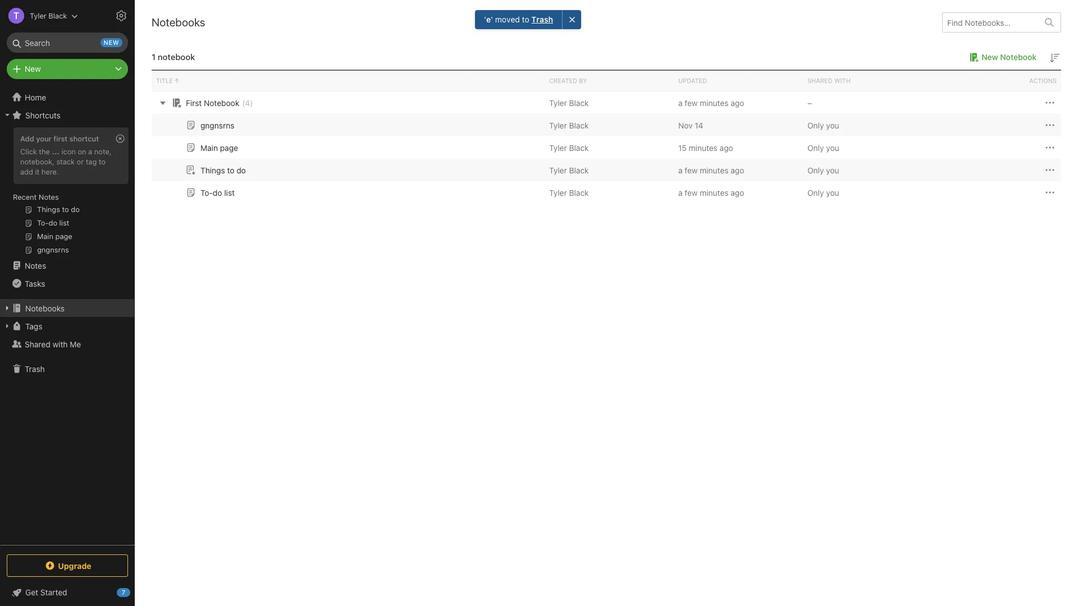 Task type: locate. For each thing, give the bounding box(es) containing it.
1 vertical spatial more actions image
[[1043, 141, 1057, 155]]

me
[[70, 339, 81, 349]]

minutes inside 'to-do list' row
[[700, 188, 729, 197]]

0 vertical spatial trash link
[[532, 15, 553, 25]]

you inside things to do row
[[826, 165, 839, 175]]

tyler black for gngnsrns
[[549, 120, 589, 130]]

row group
[[152, 92, 1061, 204]]

a for things to do row
[[678, 165, 683, 175]]

to-do list 4 element
[[200, 188, 235, 197]]

new
[[982, 52, 998, 62], [25, 64, 41, 74]]

1 vertical spatial few
[[685, 165, 698, 175]]

new for new
[[25, 64, 41, 74]]

minutes inside first notebook row
[[700, 98, 729, 108]]

more actions image inside things to do row
[[1043, 163, 1057, 177]]

4 only you from the top
[[807, 188, 839, 197]]

new notebook button
[[966, 51, 1037, 64]]

1
[[152, 52, 156, 62]]

1 vertical spatial a few minutes ago
[[678, 165, 744, 175]]

1 horizontal spatial trash
[[532, 15, 553, 24]]

the
[[39, 147, 50, 156]]

More actions field
[[1043, 96, 1057, 110], [1043, 118, 1057, 132], [1043, 141, 1057, 155], [1043, 163, 1057, 177], [1043, 186, 1057, 199]]

a inside 'to-do list' row
[[678, 188, 683, 197]]

black up main page row
[[569, 120, 589, 130]]

tyler black up things to do row
[[549, 143, 589, 152]]

minutes for 'to-do list' row
[[700, 188, 729, 197]]

row group inside notebooks element
[[152, 92, 1061, 204]]

1 ' from the left
[[484, 15, 486, 24]]

Help and Learning task checklist field
[[0, 584, 135, 602]]

you inside 'to-do list' row
[[826, 188, 839, 197]]

1 only you from the top
[[807, 120, 839, 130]]

icon
[[61, 147, 76, 156]]

ago
[[731, 98, 744, 108], [720, 143, 733, 152], [731, 165, 744, 175], [731, 188, 744, 197]]

0 horizontal spatial '
[[484, 15, 486, 24]]

0 horizontal spatial trash
[[25, 364, 45, 374]]

1 horizontal spatial do
[[237, 165, 246, 175]]

ago for things to do row
[[731, 165, 744, 175]]

3 more actions field from the top
[[1043, 141, 1057, 155]]

3 only you from the top
[[807, 165, 839, 175]]

only for page
[[807, 143, 824, 152]]

recent
[[13, 193, 37, 202]]

notebook for first
[[204, 98, 239, 108]]

trash down shared
[[25, 364, 45, 374]]

moved
[[495, 15, 520, 24]]

notebooks up tags
[[25, 304, 65, 313]]

do left the list
[[213, 188, 222, 197]]

1 vertical spatial trash link
[[0, 360, 134, 378]]

first notebook row
[[152, 92, 1061, 114]]

3 a few minutes ago from the top
[[678, 188, 744, 197]]

tyler black up main page row
[[549, 120, 589, 130]]

black down main page row
[[569, 165, 589, 175]]

2 more actions image from the top
[[1043, 186, 1057, 199]]

few inside first notebook row
[[685, 98, 698, 108]]

tyler black
[[30, 11, 67, 20], [549, 98, 589, 108], [549, 120, 589, 130], [549, 143, 589, 152], [549, 165, 589, 175], [549, 188, 589, 197]]

more actions image inside main page row
[[1043, 141, 1057, 155]]

2 horizontal spatial to
[[522, 15, 529, 24]]

only
[[807, 120, 824, 130], [807, 143, 824, 152], [807, 165, 824, 175], [807, 188, 824, 197]]

0 horizontal spatial new
[[25, 64, 41, 74]]

main
[[200, 143, 218, 152]]

notebook inside row
[[204, 98, 239, 108]]

1 only from the top
[[807, 120, 824, 130]]

icon on a note, notebook, stack or tag to add it here.
[[20, 147, 112, 176]]

new search field
[[15, 33, 122, 53]]

1 vertical spatial new
[[25, 64, 41, 74]]

with
[[52, 339, 68, 349]]

more actions image for minutes
[[1043, 163, 1057, 177]]

notebooks element
[[135, 0, 1078, 606]]

a few minutes ago
[[678, 98, 744, 108], [678, 165, 744, 175], [678, 188, 744, 197]]

1 horizontal spatial new
[[982, 52, 998, 62]]

shared
[[807, 77, 833, 84]]

5 more actions field from the top
[[1043, 186, 1057, 199]]

note,
[[94, 147, 112, 156]]

tyler black inside main page row
[[549, 143, 589, 152]]

black for to-do list
[[569, 188, 589, 197]]

tyler inside 'to-do list' row
[[549, 188, 567, 197]]

more actions field inside "gngnsrns" "row"
[[1043, 118, 1057, 132]]

trash right the moved
[[532, 15, 553, 24]]

2 more actions field from the top
[[1043, 118, 1057, 132]]

more actions field for page
[[1043, 141, 1057, 155]]

few inside things to do row
[[685, 165, 698, 175]]

you
[[826, 120, 839, 130], [826, 143, 839, 152], [826, 165, 839, 175], [826, 188, 839, 197]]

tasks button
[[0, 275, 134, 293]]

trash
[[532, 15, 553, 24], [25, 364, 45, 374]]

black down things to do row
[[569, 188, 589, 197]]

0 vertical spatial a few minutes ago
[[678, 98, 744, 108]]

1 vertical spatial more actions image
[[1043, 186, 1057, 199]]

(
[[242, 98, 245, 108]]

more actions image
[[1043, 96, 1057, 110], [1043, 186, 1057, 199]]

0 vertical spatial notebooks
[[152, 16, 205, 29]]

things
[[200, 165, 225, 175]]

black inside "gngnsrns" "row"
[[569, 120, 589, 130]]

more actions field inside main page row
[[1043, 141, 1057, 155]]

tyler black inside first notebook row
[[549, 98, 589, 108]]

ago inside things to do row
[[731, 165, 744, 175]]

do down page
[[237, 165, 246, 175]]

0 horizontal spatial to
[[99, 157, 106, 166]]

black inside things to do row
[[569, 165, 589, 175]]

0 vertical spatial more actions image
[[1043, 119, 1057, 132]]

0 vertical spatial notebook
[[1000, 52, 1037, 62]]

minutes inside things to do row
[[700, 165, 729, 175]]

'
[[484, 15, 486, 24], [491, 15, 493, 24]]

ago inside main page row
[[720, 143, 733, 152]]

black
[[48, 11, 67, 20], [569, 98, 589, 108], [569, 120, 589, 130], [569, 143, 589, 152], [569, 165, 589, 175], [569, 188, 589, 197]]

tyler black up search text field
[[30, 11, 67, 20]]

3 more actions image from the top
[[1043, 163, 1057, 177]]

only you inside "gngnsrns" "row"
[[807, 120, 839, 130]]

1 more actions image from the top
[[1043, 119, 1057, 132]]

get started
[[25, 588, 67, 597]]

trash link right the moved
[[532, 15, 553, 25]]

only for do
[[807, 188, 824, 197]]

trash link
[[532, 15, 553, 25], [0, 360, 134, 378]]

new button
[[7, 59, 128, 79]]

black inside main page row
[[569, 143, 589, 152]]

more actions field for to
[[1043, 163, 1057, 177]]

more actions field inside 'to-do list' row
[[1043, 186, 1057, 199]]

to right things
[[227, 165, 234, 175]]

things to do button
[[184, 163, 246, 177]]

more actions image inside first notebook row
[[1043, 96, 1057, 110]]

add your first shortcut
[[20, 134, 99, 143]]

tyler black down main page row
[[549, 165, 589, 175]]

2 vertical spatial a few minutes ago
[[678, 188, 744, 197]]

tree
[[0, 88, 135, 545]]

only you inside things to do row
[[807, 165, 839, 175]]

you inside main page row
[[826, 143, 839, 152]]

notebook inside button
[[1000, 52, 1037, 62]]

tag
[[86, 157, 97, 166]]

title
[[156, 77, 173, 84]]

only inside main page row
[[807, 143, 824, 152]]

notebook,
[[20, 157, 54, 166]]

things to do 3 element
[[200, 165, 246, 175]]

only inside things to do row
[[807, 165, 824, 175]]

to
[[522, 15, 529, 24], [99, 157, 106, 166], [227, 165, 234, 175]]

1 more actions field from the top
[[1043, 96, 1057, 110]]

Find Notebooks… text field
[[943, 13, 1038, 32]]

black inside tyler black field
[[48, 11, 67, 20]]

few for to-do list
[[685, 188, 698, 197]]

only you inside main page row
[[807, 143, 839, 152]]

more actions field inside things to do row
[[1043, 163, 1057, 177]]

main page button
[[184, 141, 238, 154]]

1 vertical spatial do
[[213, 188, 222, 197]]

gngnsrns row
[[152, 114, 1061, 136]]

more actions image inside "gngnsrns" "row"
[[1043, 119, 1057, 132]]

notebooks
[[152, 16, 205, 29], [25, 304, 65, 313]]

new up home
[[25, 64, 41, 74]]

row group containing first notebook
[[152, 92, 1061, 204]]

2 a few minutes ago from the top
[[678, 165, 744, 175]]

tyler black for things to do
[[549, 165, 589, 175]]

)
[[250, 98, 253, 108]]

trash link down the shared with me link
[[0, 360, 134, 378]]

1 more actions image from the top
[[1043, 96, 1057, 110]]

to-do list button
[[184, 186, 235, 199]]

a few minutes ago inside 'to-do list' row
[[678, 188, 744, 197]]

0 vertical spatial few
[[685, 98, 698, 108]]

created
[[549, 77, 577, 84]]

to-do list
[[200, 188, 235, 197]]

new inside popup button
[[25, 64, 41, 74]]

0 vertical spatial do
[[237, 165, 246, 175]]

shared with
[[807, 77, 851, 84]]

you for page
[[826, 143, 839, 152]]

notebook left (
[[204, 98, 239, 108]]

shared with button
[[803, 71, 932, 91]]

with
[[834, 77, 851, 84]]

a few minutes ago for things to do
[[678, 165, 744, 175]]

4 more actions field from the top
[[1043, 163, 1057, 177]]

more actions image
[[1043, 119, 1057, 132], [1043, 141, 1057, 155], [1043, 163, 1057, 177]]

notes right recent
[[39, 193, 59, 202]]

3 only from the top
[[807, 165, 824, 175]]

new for new notebook
[[982, 52, 998, 62]]

black down "gngnsrns" "row"
[[569, 143, 589, 152]]

do
[[237, 165, 246, 175], [213, 188, 222, 197]]

home
[[25, 92, 46, 102]]

new
[[104, 39, 119, 46]]

tyler
[[30, 11, 46, 20], [549, 98, 567, 108], [549, 120, 567, 130], [549, 143, 567, 152], [549, 165, 567, 175], [549, 188, 567, 197]]

7
[[122, 589, 125, 596]]

only you inside 'to-do list' row
[[807, 188, 839, 197]]

new inside button
[[982, 52, 998, 62]]

tyler black down things to do row
[[549, 188, 589, 197]]

a inside first notebook row
[[678, 98, 683, 108]]

stack
[[56, 157, 75, 166]]

Sort field
[[1048, 51, 1061, 65]]

notebook up actions button
[[1000, 52, 1037, 62]]

shared with me link
[[0, 335, 134, 353]]

or
[[77, 157, 84, 166]]

2 you from the top
[[826, 143, 839, 152]]

ago inside first notebook row
[[731, 98, 744, 108]]

main page 2 element
[[200, 143, 238, 152]]

0 vertical spatial new
[[982, 52, 998, 62]]

more actions image for ago
[[1043, 141, 1057, 155]]

4 only from the top
[[807, 188, 824, 197]]

–
[[807, 98, 812, 108]]

a for 'to-do list' row
[[678, 188, 683, 197]]

tyler inside "gngnsrns" "row"
[[549, 120, 567, 130]]

tyler inside things to do row
[[549, 165, 567, 175]]

new up actions button
[[982, 52, 998, 62]]

recent notes
[[13, 193, 59, 202]]

a few minutes ago inside things to do row
[[678, 165, 744, 175]]

a inside things to do row
[[678, 165, 683, 175]]

things to do
[[200, 165, 246, 175]]

notebooks up notebook
[[152, 16, 205, 29]]

tyler for main page
[[549, 143, 567, 152]]

you for to
[[826, 165, 839, 175]]

only inside 'to-do list' row
[[807, 188, 824, 197]]

started
[[40, 588, 67, 597]]

1 you from the top
[[826, 120, 839, 130]]

arrow image
[[156, 96, 170, 109]]

notebook for new
[[1000, 52, 1037, 62]]

Search text field
[[15, 33, 120, 53]]

notes up tasks
[[25, 261, 46, 270]]

tasks
[[25, 279, 45, 288]]

2 only you from the top
[[807, 143, 839, 152]]

2 only from the top
[[807, 143, 824, 152]]

black up search text field
[[48, 11, 67, 20]]

few inside 'to-do list' row
[[685, 188, 698, 197]]

2 vertical spatial more actions image
[[1043, 163, 1057, 177]]

1 horizontal spatial to
[[227, 165, 234, 175]]

to right the moved
[[522, 15, 529, 24]]

black down 'by'
[[569, 98, 589, 108]]

1 vertical spatial notebook
[[204, 98, 239, 108]]

tyler black down created by
[[549, 98, 589, 108]]

1 horizontal spatial '
[[491, 15, 493, 24]]

0 horizontal spatial trash link
[[0, 360, 134, 378]]

to down note,
[[99, 157, 106, 166]]

actions
[[1029, 77, 1057, 84]]

0 horizontal spatial do
[[213, 188, 222, 197]]

only you
[[807, 120, 839, 130], [807, 143, 839, 152], [807, 165, 839, 175], [807, 188, 839, 197]]

1 horizontal spatial trash link
[[532, 15, 553, 25]]

1 a few minutes ago from the top
[[678, 98, 744, 108]]

3 few from the top
[[685, 188, 698, 197]]

created by
[[549, 77, 587, 84]]

1 few from the top
[[685, 98, 698, 108]]

black inside 'to-do list' row
[[569, 188, 589, 197]]

tyler black inside 'to-do list' row
[[549, 188, 589, 197]]

tyler black inside "gngnsrns" "row"
[[549, 120, 589, 130]]

1 vertical spatial notebooks
[[25, 304, 65, 313]]

Account field
[[0, 4, 78, 27]]

4 you from the top
[[826, 188, 839, 197]]

list
[[224, 188, 235, 197]]

group
[[0, 124, 134, 261]]

gngnsrns button
[[184, 118, 234, 132]]

0 horizontal spatial notebook
[[204, 98, 239, 108]]

3 you from the top
[[826, 165, 839, 175]]

0 vertical spatial more actions image
[[1043, 96, 1057, 110]]

2 more actions image from the top
[[1043, 141, 1057, 155]]

minutes for first notebook row
[[700, 98, 729, 108]]

2 few from the top
[[685, 165, 698, 175]]

upgrade button
[[7, 555, 128, 577]]

2 vertical spatial few
[[685, 188, 698, 197]]

2 ' from the left
[[491, 15, 493, 24]]

a
[[678, 98, 683, 108], [88, 147, 92, 156], [678, 165, 683, 175], [678, 188, 683, 197]]

updated
[[678, 77, 707, 84]]

notes
[[39, 193, 59, 202], [25, 261, 46, 270]]

tyler black inside things to do row
[[549, 165, 589, 175]]

you inside "gngnsrns" "row"
[[826, 120, 839, 130]]

1 vertical spatial notes
[[25, 261, 46, 270]]

minutes for things to do row
[[700, 165, 729, 175]]

more actions image inside 'to-do list' row
[[1043, 186, 1057, 199]]

do inside things to do button
[[237, 165, 246, 175]]

0 horizontal spatial notebooks
[[25, 304, 65, 313]]

tyler inside main page row
[[549, 143, 567, 152]]

ago inside 'to-do list' row
[[731, 188, 744, 197]]

1 horizontal spatial notebook
[[1000, 52, 1037, 62]]



Task type: vqa. For each thing, say whether or not it's contained in the screenshot.
Add tag 'icon'
no



Task type: describe. For each thing, give the bounding box(es) containing it.
more actions image for –
[[1043, 96, 1057, 110]]

tree containing home
[[0, 88, 135, 545]]

tyler for gngnsrns
[[549, 120, 567, 130]]

tyler black inside field
[[30, 11, 67, 20]]

tags
[[25, 321, 42, 331]]

minutes inside main page row
[[689, 143, 718, 152]]

trash link inside tree
[[0, 360, 134, 378]]

tyler inside first notebook row
[[549, 98, 567, 108]]

to inside button
[[227, 165, 234, 175]]

you for do
[[826, 188, 839, 197]]

0 vertical spatial trash
[[532, 15, 553, 24]]

more actions field inside first notebook row
[[1043, 96, 1057, 110]]

shared with me
[[25, 339, 81, 349]]

expand tags image
[[3, 322, 12, 331]]

first
[[53, 134, 67, 143]]

only you for do
[[807, 188, 839, 197]]

ago for first notebook row
[[731, 98, 744, 108]]

gngnsrns
[[200, 120, 234, 130]]

tyler for to-do list
[[549, 188, 567, 197]]

shared
[[25, 339, 50, 349]]

it
[[35, 167, 39, 176]]

get
[[25, 588, 38, 597]]

only you for to
[[807, 165, 839, 175]]

nov
[[678, 120, 693, 130]]

click
[[20, 147, 37, 156]]

first
[[186, 98, 202, 108]]

first notebook ( 4 )
[[186, 98, 253, 108]]

1 horizontal spatial notebooks
[[152, 16, 205, 29]]

15 minutes ago
[[678, 143, 733, 152]]

black for things to do
[[569, 165, 589, 175]]

on
[[78, 147, 86, 156]]

by
[[579, 77, 587, 84]]

page
[[220, 143, 238, 152]]

black inside first notebook row
[[569, 98, 589, 108]]

expand notebooks image
[[3, 304, 12, 313]]

click to collapse image
[[131, 586, 139, 599]]

...
[[52, 147, 59, 156]]

notebook
[[158, 52, 195, 62]]

few for things to do
[[685, 165, 698, 175]]

group containing add your first shortcut
[[0, 124, 134, 261]]

title button
[[152, 71, 545, 91]]

notes link
[[0, 257, 134, 275]]

4
[[245, 98, 250, 108]]

main page
[[200, 143, 238, 152]]

updated button
[[674, 71, 803, 91]]

a inside the icon on a note, notebook, stack or tag to add it here.
[[88, 147, 92, 156]]

15
[[678, 143, 687, 152]]

here.
[[41, 167, 59, 176]]

nov 14
[[678, 120, 703, 130]]

a few minutes ago for to-do list
[[678, 188, 744, 197]]

14
[[695, 120, 703, 130]]

add
[[20, 167, 33, 176]]

do inside to-do list button
[[213, 188, 222, 197]]

more actions image for only you
[[1043, 186, 1057, 199]]

tyler black for main page
[[549, 143, 589, 152]]

tyler inside tyler black field
[[30, 11, 46, 20]]

new notebook
[[982, 52, 1037, 62]]

' e ' moved to trash
[[484, 15, 553, 24]]

click the ...
[[20, 147, 59, 156]]

gngnsrns 1 element
[[200, 120, 234, 130]]

add
[[20, 134, 34, 143]]

a few minutes ago inside first notebook row
[[678, 98, 744, 108]]

settings image
[[115, 9, 128, 22]]

black for main page
[[569, 143, 589, 152]]

tyler for things to do
[[549, 165, 567, 175]]

a for first notebook row
[[678, 98, 683, 108]]

tyler black for to-do list
[[549, 188, 589, 197]]

shortcuts
[[25, 110, 61, 120]]

to-do list row
[[152, 181, 1061, 204]]

only inside "gngnsrns" "row"
[[807, 120, 824, 130]]

e
[[486, 15, 491, 24]]

your
[[36, 134, 52, 143]]

0 vertical spatial notes
[[39, 193, 59, 202]]

shortcuts button
[[0, 106, 134, 124]]

1 vertical spatial trash
[[25, 364, 45, 374]]

more actions field for do
[[1043, 186, 1057, 199]]

notebooks link
[[0, 299, 134, 317]]

black for gngnsrns
[[569, 120, 589, 130]]

actions button
[[932, 71, 1061, 91]]

upgrade
[[58, 561, 91, 571]]

notebooks inside tree
[[25, 304, 65, 313]]

1 notebook
[[152, 52, 195, 62]]

only for to
[[807, 165, 824, 175]]

to-
[[200, 188, 213, 197]]

to inside the icon on a note, notebook, stack or tag to add it here.
[[99, 157, 106, 166]]

created by button
[[545, 71, 674, 91]]

shortcut
[[69, 134, 99, 143]]

things to do row
[[152, 159, 1061, 181]]

home link
[[0, 88, 135, 106]]

tags button
[[0, 317, 134, 335]]

ago for 'to-do list' row
[[731, 188, 744, 197]]

main page row
[[152, 136, 1061, 159]]

sort options image
[[1048, 51, 1061, 65]]

only you for page
[[807, 143, 839, 152]]



